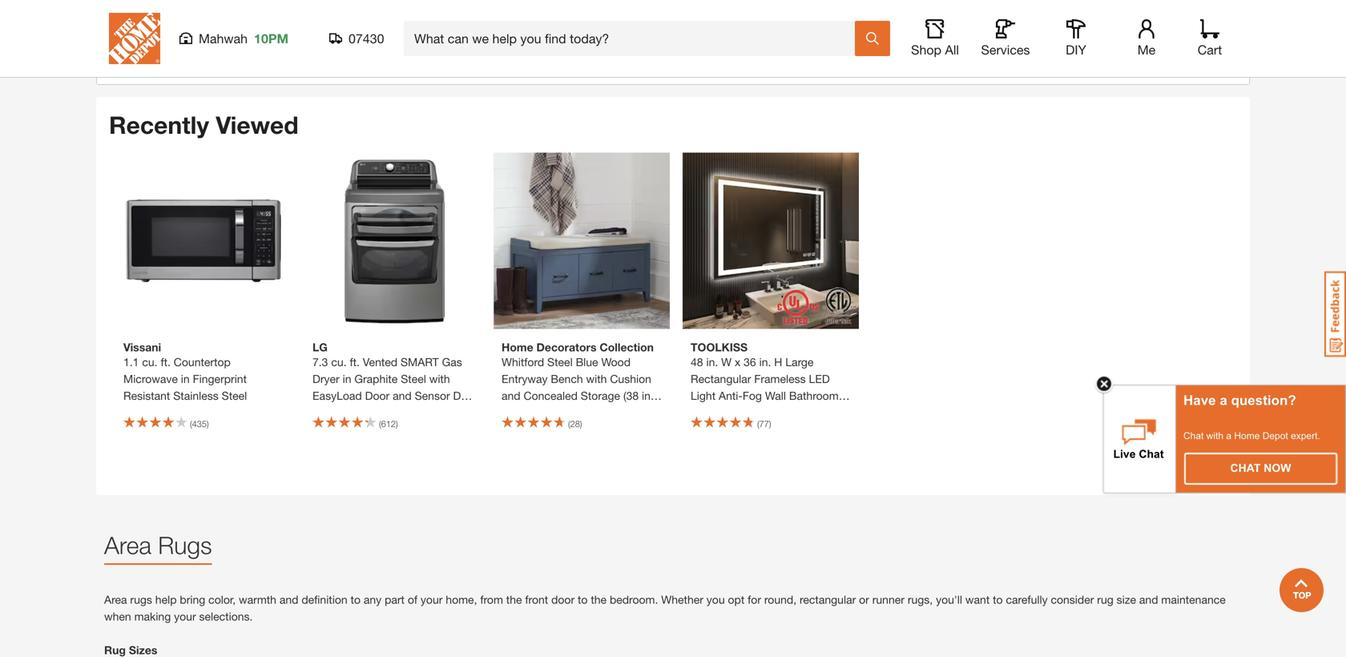 Task type: vqa. For each thing, say whether or not it's contained in the screenshot.
STEWART
no



Task type: describe. For each thing, give the bounding box(es) containing it.
with inside home decorators collection whitford steel blue wood entryway bench with cushion and concealed storage (38 in. w x 19 in. h)
[[586, 372, 607, 386]]

next slide image
[[1210, 44, 1222, 57]]

opt
[[728, 593, 745, 606]]

chat now link
[[1185, 454, 1337, 484]]

07430
[[349, 31, 384, 46]]

making
[[134, 610, 171, 623]]

selections.
[[199, 610, 253, 623]]

or
[[859, 593, 870, 606]]

rectangular
[[691, 372, 751, 386]]

10pm
[[254, 31, 289, 46]]

services
[[981, 42, 1030, 57]]

chat
[[1184, 430, 1204, 441]]

rug
[[104, 644, 126, 657]]

for
[[748, 593, 761, 606]]

stainless
[[173, 389, 219, 402]]

collection
[[600, 341, 654, 354]]

2 to from the left
[[578, 593, 588, 606]]

definition
[[302, 593, 348, 606]]

all
[[945, 42, 959, 57]]

resistant
[[123, 389, 170, 402]]

area for area rugs
[[104, 531, 151, 559]]

0 vertical spatial a
[[1220, 393, 1228, 408]]

7.3 cu. ft. vented smart gas dryer in graphite steel with easyload door and sensor dry technology image
[[305, 153, 481, 329]]

chat with a home depot expert.
[[1184, 430, 1321, 441]]

entryway
[[502, 372, 548, 386]]

you
[[707, 593, 725, 606]]

What can we help you find today? search field
[[414, 22, 854, 55]]

mahwah 10pm
[[199, 31, 289, 46]]

(38
[[624, 389, 639, 402]]

large
[[786, 355, 814, 369]]

me
[[1138, 42, 1156, 57]]

home,
[[446, 593, 477, 606]]

19
[[524, 406, 537, 419]]

fog
[[743, 389, 762, 402]]

vissani
[[123, 341, 161, 354]]

cart
[[1198, 42, 1223, 57]]

x inside home decorators collection whitford steel blue wood entryway bench with cushion and concealed storage (38 in. w x 19 in. h)
[[515, 406, 521, 419]]

( 77 )
[[757, 419, 772, 429]]

you'll
[[936, 593, 963, 606]]

runner
[[873, 593, 905, 606]]

w inside home decorators collection whitford steel blue wood entryway bench with cushion and concealed storage (38 in. w x 19 in. h)
[[502, 406, 512, 419]]

1 horizontal spatial home
[[1235, 430, 1260, 441]]

round,
[[765, 593, 797, 606]]

) for stainless
[[207, 419, 209, 429]]

area rugs
[[104, 531, 212, 559]]

question?
[[1232, 393, 1297, 408]]

rugs
[[158, 531, 212, 559]]

storage
[[581, 389, 620, 402]]

sensor
[[415, 389, 450, 402]]

in. left h
[[760, 355, 771, 369]]

1 the from the left
[[506, 593, 522, 606]]

36
[[744, 355, 756, 369]]

0 horizontal spatial your
[[174, 610, 196, 623]]

612
[[381, 419, 396, 429]]

) for graphite
[[396, 419, 398, 429]]

sizes
[[129, 644, 157, 657]]

with inside lg 7.3 cu. ft. vented smart gas dryer in graphite steel with easyload door and sensor dry technology
[[429, 372, 450, 386]]

expert.
[[1291, 430, 1321, 441]]

rug
[[1098, 593, 1114, 606]]

cu. for 7.3
[[331, 355, 347, 369]]

diy
[[1066, 42, 1087, 57]]

h)
[[555, 406, 566, 419]]

graphite
[[355, 372, 398, 386]]

steel for 1.1 cu. ft. countertop microwave in fingerprint resistant stainless steel
[[222, 389, 247, 402]]

viewed
[[216, 111, 299, 139]]

( for graphite
[[379, 419, 381, 429]]

435
[[192, 419, 207, 429]]

1 horizontal spatial your
[[421, 593, 443, 606]]

bench
[[551, 372, 583, 386]]

chat
[[1231, 462, 1261, 475]]

) for rectangular
[[769, 419, 772, 429]]

anti-
[[719, 389, 743, 402]]

area rugs help bring color, warmth and definition to any part of your home, from the front door to the bedroom. whether you opt for round, rectangular or runner rugs, you'll want to carefully consider rug size and maintenance when making your selections.
[[104, 593, 1226, 623]]

this is the first slide image
[[1147, 44, 1160, 57]]

cu. for 1.1
[[142, 355, 158, 369]]

and right size
[[1140, 593, 1159, 606]]

vented
[[363, 355, 398, 369]]

in. right 48 at right
[[707, 355, 718, 369]]

ft. for vented
[[350, 355, 360, 369]]

and right warmth
[[280, 593, 299, 606]]

vanity
[[691, 406, 721, 419]]

help
[[155, 593, 177, 606]]

blue
[[576, 355, 598, 369]]

( 612 )
[[379, 419, 398, 429]]

dry
[[453, 389, 471, 402]]

services button
[[980, 19, 1032, 58]]

in. left h) at the left
[[540, 406, 552, 419]]

shop all
[[911, 42, 959, 57]]

mirror
[[724, 406, 754, 419]]

vissani 1.1 cu. ft. countertop microwave in fingerprint resistant stainless steel
[[123, 341, 247, 402]]



Task type: locate. For each thing, give the bounding box(es) containing it.
( right h) at the left
[[568, 419, 570, 429]]

bring
[[180, 593, 205, 606]]

wood
[[602, 355, 631, 369]]

1 vertical spatial area
[[104, 593, 127, 606]]

( down the door
[[379, 419, 381, 429]]

1 horizontal spatial 1
[[1188, 466, 1196, 483]]

4 ( from the left
[[757, 419, 760, 429]]

the home depot logo image
[[109, 13, 160, 64]]

0 horizontal spatial steel
[[222, 389, 247, 402]]

steel for 7.3 cu. ft. vented smart gas dryer in graphite steel with easyload door and sensor dry technology
[[401, 372, 426, 386]]

x left 36
[[735, 355, 741, 369]]

steel inside home decorators collection whitford steel blue wood entryway bench with cushion and concealed storage (38 in. w x 19 in. h)
[[547, 355, 573, 369]]

a right chat
[[1227, 430, 1232, 441]]

steel down the fingerprint
[[222, 389, 247, 402]]

diy button
[[1051, 19, 1102, 58]]

steel
[[547, 355, 573, 369], [401, 372, 426, 386], [222, 389, 247, 402]]

1 vertical spatial w
[[502, 406, 512, 419]]

fingerprint
[[193, 372, 247, 386]]

1 horizontal spatial w
[[721, 355, 732, 369]]

1.1
[[123, 355, 139, 369]]

whitford steel blue wood entryway bench with cushion and concealed storage (38 in. w x 19 in. h) image
[[494, 153, 670, 329]]

of
[[408, 593, 418, 606]]

bedroom.
[[610, 593, 658, 606]]

steel down decorators
[[547, 355, 573, 369]]

feedback link image
[[1325, 271, 1347, 357]]

x left 19
[[515, 406, 521, 419]]

with right chat
[[1207, 430, 1224, 441]]

whether
[[661, 593, 704, 606]]

cu. inside lg 7.3 cu. ft. vented smart gas dryer in graphite steel with easyload door and sensor dry technology
[[331, 355, 347, 369]]

steel down smart
[[401, 372, 426, 386]]

depot
[[1263, 430, 1289, 441]]

toolkiss
[[691, 341, 748, 354]]

steel inside lg 7.3 cu. ft. vented smart gas dryer in graphite steel with easyload door and sensor dry technology
[[401, 372, 426, 386]]

in up stainless
[[181, 372, 190, 386]]

3 ) from the left
[[580, 419, 582, 429]]

( down stainless
[[190, 419, 192, 429]]

1 vertical spatial steel
[[401, 372, 426, 386]]

2 the from the left
[[591, 593, 607, 606]]

recently viewed
[[109, 111, 299, 139]]

concealed
[[524, 389, 578, 402]]

0 horizontal spatial w
[[502, 406, 512, 419]]

in inside lg 7.3 cu. ft. vented smart gas dryer in graphite steel with easyload door and sensor dry technology
[[343, 372, 351, 386]]

with up sensor
[[429, 372, 450, 386]]

ft.
[[161, 355, 171, 369], [350, 355, 360, 369]]

smart
[[401, 355, 439, 369]]

home decorators collection whitford steel blue wood entryway bench with cushion and concealed storage (38 in. w x 19 in. h)
[[502, 341, 654, 419]]

1 cu. from the left
[[142, 355, 158, 369]]

to right door
[[578, 593, 588, 606]]

steel inside vissani 1.1 cu. ft. countertop microwave in fingerprint resistant stainless steel
[[222, 389, 247, 402]]

your down bring
[[174, 610, 196, 623]]

cu. down vissani in the left of the page
[[142, 355, 158, 369]]

cart link
[[1193, 19, 1228, 58]]

area up rugs at bottom
[[104, 531, 151, 559]]

1 horizontal spatial steel
[[401, 372, 426, 386]]

in.
[[707, 355, 718, 369], [760, 355, 771, 369], [642, 389, 654, 402], [540, 406, 552, 419]]

rugs
[[130, 593, 152, 606]]

1 ) from the left
[[207, 419, 209, 429]]

( for with
[[568, 419, 570, 429]]

1 left chat in the right bottom of the page
[[1175, 466, 1183, 483]]

have a question?
[[1184, 393, 1297, 408]]

me button
[[1121, 19, 1173, 58]]

and inside home decorators collection whitford steel blue wood entryway bench with cushion and concealed storage (38 in. w x 19 in. h)
[[502, 389, 521, 402]]

carefully
[[1006, 593, 1048, 606]]

area for area rugs help bring color, warmth and definition to any part of your home, from the front door to the bedroom. whether you opt for round, rectangular or runner rugs, you'll want to carefully consider rug size and maintenance when making your selections.
[[104, 593, 127, 606]]

1 ( from the left
[[190, 419, 192, 429]]

( right mirror
[[757, 419, 760, 429]]

ft. for countertop
[[161, 355, 171, 369]]

3 ( from the left
[[568, 419, 570, 429]]

whitford
[[502, 355, 544, 369]]

1 vertical spatial home
[[1235, 430, 1260, 441]]

0 vertical spatial x
[[735, 355, 741, 369]]

in up easyload
[[343, 372, 351, 386]]

to
[[351, 593, 361, 606], [578, 593, 588, 606], [993, 593, 1003, 606]]

1 vertical spatial x
[[515, 406, 521, 419]]

ft. left vented
[[350, 355, 360, 369]]

shop
[[911, 42, 942, 57]]

0 vertical spatial home
[[502, 341, 534, 354]]

toolkiss 48 in. w x 36 in. h large rectangular frameless led light anti-fog wall bathroom vanity mirror super bright
[[691, 341, 839, 419]]

1 horizontal spatial the
[[591, 593, 607, 606]]

0 horizontal spatial in
[[181, 372, 190, 386]]

)
[[207, 419, 209, 429], [396, 419, 398, 429], [580, 419, 582, 429], [769, 419, 772, 429]]

the left bedroom.
[[591, 593, 607, 606]]

any
[[364, 593, 382, 606]]

lg 7.3 cu. ft. vented smart gas dryer in graphite steel with easyload door and sensor dry technology
[[313, 341, 471, 419]]

frameless
[[755, 372, 806, 386]]

super
[[757, 406, 787, 419]]

( for rectangular
[[757, 419, 760, 429]]

48 in. w x 36 in. h large rectangular frameless led light anti-fog wall bathroom vanity mirror super bright image
[[683, 153, 859, 329]]

0 vertical spatial steel
[[547, 355, 573, 369]]

1 ft. from the left
[[161, 355, 171, 369]]

3 to from the left
[[993, 593, 1003, 606]]

and
[[393, 389, 412, 402], [502, 389, 521, 402], [280, 593, 299, 606], [1140, 593, 1159, 606]]

/
[[1183, 466, 1188, 483]]

front
[[525, 593, 548, 606]]

2 horizontal spatial with
[[1207, 430, 1224, 441]]

28
[[570, 419, 580, 429]]

rectangular
[[800, 593, 856, 606]]

x inside toolkiss 48 in. w x 36 in. h large rectangular frameless led light anti-fog wall bathroom vanity mirror super bright
[[735, 355, 741, 369]]

1
[[1175, 466, 1183, 483], [1188, 466, 1196, 483]]

rugs,
[[908, 593, 933, 606]]

color,
[[209, 593, 236, 606]]

part
[[385, 593, 405, 606]]

2 horizontal spatial steel
[[547, 355, 573, 369]]

a right have
[[1220, 393, 1228, 408]]

and down the entryway
[[502, 389, 521, 402]]

( 435 )
[[190, 419, 209, 429]]

warmth
[[239, 593, 276, 606]]

0 vertical spatial area
[[104, 531, 151, 559]]

1 horizontal spatial with
[[586, 372, 607, 386]]

in
[[181, 372, 190, 386], [343, 372, 351, 386]]

0 horizontal spatial ft.
[[161, 355, 171, 369]]

1 vertical spatial your
[[174, 610, 196, 623]]

the
[[506, 593, 522, 606], [591, 593, 607, 606]]

when
[[104, 610, 131, 623]]

1.1 cu. ft. countertop microwave in fingerprint resistant stainless steel image
[[115, 153, 292, 329]]

0 horizontal spatial the
[[506, 593, 522, 606]]

decorators
[[537, 341, 597, 354]]

1 horizontal spatial ft.
[[350, 355, 360, 369]]

0 horizontal spatial x
[[515, 406, 521, 419]]

w inside toolkiss 48 in. w x 36 in. h large rectangular frameless led light anti-fog wall bathroom vanity mirror super bright
[[721, 355, 732, 369]]

light
[[691, 389, 716, 402]]

7.3
[[313, 355, 328, 369]]

home up whitford
[[502, 341, 534, 354]]

1 in from the left
[[181, 372, 190, 386]]

0 vertical spatial w
[[721, 355, 732, 369]]

2 ft. from the left
[[350, 355, 360, 369]]

cu. inside vissani 1.1 cu. ft. countertop microwave in fingerprint resistant stainless steel
[[142, 355, 158, 369]]

consider
[[1051, 593, 1094, 606]]

size
[[1117, 593, 1137, 606]]

ft. inside lg 7.3 cu. ft. vented smart gas dryer in graphite steel with easyload door and sensor dry technology
[[350, 355, 360, 369]]

4 ) from the left
[[769, 419, 772, 429]]

dryer
[[313, 372, 340, 386]]

1 horizontal spatial x
[[735, 355, 741, 369]]

in. right (38
[[642, 389, 654, 402]]

1 / 1
[[1175, 466, 1196, 483]]

door
[[552, 593, 575, 606]]

area inside area rugs help bring color, warmth and definition to any part of your home, from the front door to the bedroom. whether you opt for round, rectangular or runner rugs, you'll want to carefully consider rug size and maintenance when making your selections.
[[104, 593, 127, 606]]

easyload
[[313, 389, 362, 402]]

2 ( from the left
[[379, 419, 381, 429]]

) for with
[[580, 419, 582, 429]]

0 vertical spatial your
[[421, 593, 443, 606]]

2 ) from the left
[[396, 419, 398, 429]]

07430 button
[[329, 30, 385, 46]]

ft. inside vissani 1.1 cu. ft. countertop microwave in fingerprint resistant stainless steel
[[161, 355, 171, 369]]

wall
[[765, 389, 786, 402]]

1 area from the top
[[104, 531, 151, 559]]

maintenance
[[1162, 593, 1226, 606]]

2 in from the left
[[343, 372, 351, 386]]

home left depot
[[1235, 430, 1260, 441]]

mahwah
[[199, 31, 248, 46]]

2 area from the top
[[104, 593, 127, 606]]

area up when
[[104, 593, 127, 606]]

ft. up 'microwave'
[[161, 355, 171, 369]]

w left 19
[[502, 406, 512, 419]]

2 1 from the left
[[1188, 466, 1196, 483]]

your right of
[[421, 593, 443, 606]]

lg
[[313, 341, 328, 354]]

w down toolkiss
[[721, 355, 732, 369]]

home inside home decorators collection whitford steel blue wood entryway bench with cushion and concealed storage (38 in. w x 19 in. h)
[[502, 341, 534, 354]]

1 vertical spatial a
[[1227, 430, 1232, 441]]

with up storage
[[586, 372, 607, 386]]

home
[[502, 341, 534, 354], [1235, 430, 1260, 441]]

bright
[[790, 406, 820, 419]]

( for stainless
[[190, 419, 192, 429]]

1 horizontal spatial cu.
[[331, 355, 347, 369]]

the right from
[[506, 593, 522, 606]]

in inside vissani 1.1 cu. ft. countertop microwave in fingerprint resistant stainless steel
[[181, 372, 190, 386]]

1 to from the left
[[351, 593, 361, 606]]

0 horizontal spatial cu.
[[142, 355, 158, 369]]

0 horizontal spatial 1
[[1175, 466, 1183, 483]]

and right the door
[[393, 389, 412, 402]]

to right want
[[993, 593, 1003, 606]]

0 horizontal spatial to
[[351, 593, 361, 606]]

and inside lg 7.3 cu. ft. vented smart gas dryer in graphite steel with easyload door and sensor dry technology
[[393, 389, 412, 402]]

1 1 from the left
[[1175, 466, 1183, 483]]

door
[[365, 389, 390, 402]]

77
[[760, 419, 769, 429]]

0 horizontal spatial with
[[429, 372, 450, 386]]

cu. right the 7.3
[[331, 355, 347, 369]]

chat now
[[1231, 462, 1292, 475]]

countertop
[[174, 355, 231, 369]]

2 horizontal spatial to
[[993, 593, 1003, 606]]

your
[[421, 593, 443, 606], [174, 610, 196, 623]]

to left any
[[351, 593, 361, 606]]

( 28 )
[[568, 419, 582, 429]]

2 vertical spatial steel
[[222, 389, 247, 402]]

2 cu. from the left
[[331, 355, 347, 369]]

rug sizes
[[104, 644, 157, 657]]

1 down chat
[[1188, 466, 1196, 483]]

1 horizontal spatial to
[[578, 593, 588, 606]]

1 horizontal spatial in
[[343, 372, 351, 386]]

0 horizontal spatial home
[[502, 341, 534, 354]]

bathroom
[[789, 389, 839, 402]]



